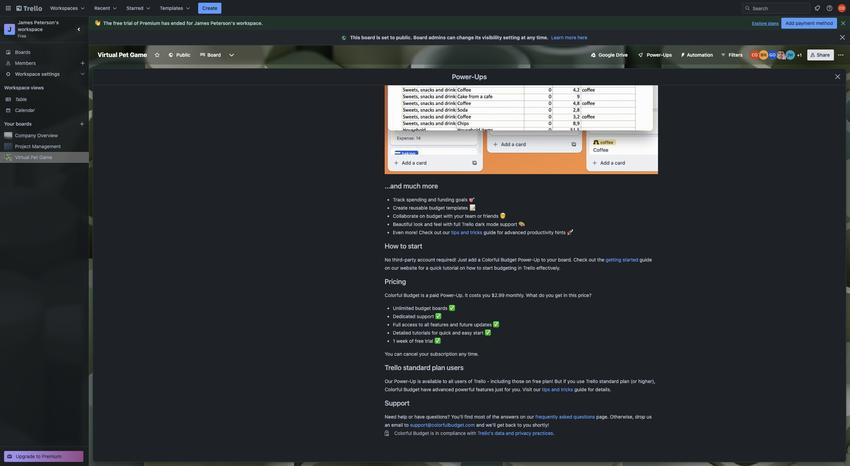 Task type: locate. For each thing, give the bounding box(es) containing it.
check
[[419, 230, 433, 235], [574, 257, 588, 263]]

0 horizontal spatial can
[[394, 351, 402, 357]]

0 vertical spatial support
[[500, 221, 517, 227]]

colorful up budgeting
[[482, 257, 500, 263]]

1 vertical spatial workspace
[[18, 26, 43, 32]]

gary orlando (garyorlando) image
[[768, 50, 778, 60]]

virtual down project
[[15, 154, 29, 160]]

is
[[377, 35, 381, 40], [421, 292, 425, 298], [418, 379, 421, 384], [431, 431, 434, 436]]

budget
[[429, 205, 445, 211], [427, 213, 442, 219], [415, 305, 431, 311]]

is for set
[[377, 35, 381, 40]]

0 horizontal spatial standard
[[403, 364, 431, 372]]

0 horizontal spatial or
[[409, 414, 413, 420]]

0 vertical spatial or
[[478, 213, 482, 219]]

free inside unlimited budget boards ✅ dedicated support ✅ full access to all features and future updates ✅ detailed tutorials for quick and easy start ✅ 1 week of free trial ✅
[[415, 338, 424, 344]]

for right ended
[[187, 20, 193, 26]]

plan!
[[543, 379, 553, 384]]

1 vertical spatial advanced
[[433, 387, 454, 393]]

1 horizontal spatial boards
[[432, 305, 448, 311]]

out left getting
[[589, 257, 596, 263]]

overview
[[37, 133, 58, 138]]

a
[[478, 257, 481, 263], [426, 265, 429, 271], [426, 292, 428, 298]]

have inside the our power-up is available to all users of trello - including those on free plan! but if you use trello standard plan (or higher), colorful budget have advanced powerful features just for you. visit our
[[421, 387, 431, 393]]

can right the admins
[[447, 35, 456, 40]]

find
[[465, 414, 473, 420]]

at
[[521, 35, 526, 40]]

a down account
[[426, 265, 429, 271]]

is left set
[[377, 35, 381, 40]]

get
[[555, 292, 562, 298], [497, 422, 504, 428]]

more left here
[[565, 35, 576, 40]]

of down 'starred' popup button
[[134, 20, 139, 26]]

google drive
[[599, 52, 628, 58]]

for inside the our power-up is available to all users of trello - including those on free plan! but if you use trello standard plan (or higher), colorful budget have advanced powerful features just for you. visit our
[[505, 387, 511, 393]]

up
[[534, 257, 540, 263], [410, 379, 416, 384]]

is left available at bottom
[[418, 379, 421, 384]]

peterson's down create button
[[211, 20, 235, 26]]

1 horizontal spatial any
[[527, 35, 536, 40]]

trello left effectively.
[[523, 265, 535, 271]]

out inside track spending and funding goals 🎯 create reusable budget templates 📝 collaborate on budget with your team or friends 🧑 beautiful look and feel with full trello dark mode support 🎨 even more! check out our tips and tricks guide for advanced productivity hints 🚀
[[434, 230, 442, 235]]

colorful down pricing
[[385, 292, 402, 298]]

🎯
[[469, 197, 475, 203]]

the
[[597, 257, 605, 263], [492, 414, 500, 420]]

on inside track spending and funding goals 🎯 create reusable budget templates 📝 collaborate on budget with your team or friends 🧑 beautiful look and feel with full trello dark mode support 🎨 even more! check out our tips and tricks guide for advanced productivity hints 🚀
[[420, 213, 425, 219]]

started
[[623, 257, 639, 263]]

out down feel
[[434, 230, 442, 235]]

google drive icon image
[[591, 53, 596, 57]]

tips down full
[[451, 230, 460, 235]]

and left easy
[[452, 330, 461, 336]]

0 horizontal spatial free
[[113, 20, 122, 26]]

workspace up table
[[4, 85, 30, 91]]

trello standard plan users
[[385, 364, 464, 372]]

users inside the our power-up is available to all users of trello - including those on free plan! but if you use trello standard plan (or higher), colorful budget have advanced powerful features just for you. visit our
[[455, 379, 467, 384]]

for inside track spending and funding goals 🎯 create reusable budget templates 📝 collaborate on budget with your team or friends 🧑 beautiful look and feel with full trello dark mode support 🎨 even more! check out our tips and tricks guide for advanced productivity hints 🚀
[[497, 230, 504, 235]]

👋
[[94, 20, 100, 26]]

for down mode
[[497, 230, 504, 235]]

0 horizontal spatial james
[[18, 19, 33, 25]]

1 vertical spatial boards
[[432, 305, 448, 311]]

0 vertical spatial the
[[597, 257, 605, 263]]

james inside banner
[[194, 20, 209, 26]]

1 horizontal spatial virtual pet game
[[98, 51, 147, 58]]

for inside unlimited budget boards ✅ dedicated support ✅ full access to all features and future updates ✅ detailed tutorials for quick and easy start ✅ 1 week of free trial ✅
[[432, 330, 438, 336]]

game left star or unstar board image
[[130, 51, 147, 58]]

or up dark
[[478, 213, 482, 219]]

2 horizontal spatial in
[[564, 292, 568, 298]]

this
[[569, 292, 577, 298]]

you
[[385, 351, 393, 357]]

can
[[447, 35, 456, 40], [394, 351, 402, 357]]

1 horizontal spatial peterson's
[[211, 20, 235, 26]]

james up free
[[18, 19, 33, 25]]

1 horizontal spatial create
[[393, 205, 408, 211]]

0 vertical spatial up
[[534, 257, 540, 263]]

open information menu image
[[826, 5, 833, 12]]

search image
[[745, 5, 751, 11]]

0 vertical spatial can
[[447, 35, 456, 40]]

with
[[444, 213, 453, 219], [443, 221, 453, 227], [467, 431, 476, 436]]

table link
[[15, 96, 85, 103]]

advanced inside track spending and funding goals 🎯 create reusable budget templates 📝 collaborate on budget with your team or friends 🧑 beautiful look and feel with full trello dark mode support 🎨 even more! check out our tips and tricks guide for advanced productivity hints 🚀
[[505, 230, 526, 235]]

0 vertical spatial get
[[555, 292, 562, 298]]

2 horizontal spatial free
[[533, 379, 541, 384]]

2 vertical spatial free
[[533, 379, 541, 384]]

management
[[32, 144, 61, 149]]

1 horizontal spatial trial
[[425, 338, 433, 344]]

power-ups inside "button"
[[647, 52, 672, 58]]

0 vertical spatial your
[[454, 213, 464, 219]]

budget up budgeting
[[501, 257, 517, 263]]

get left this
[[555, 292, 562, 298]]

public.
[[396, 35, 412, 40]]

1 horizontal spatial game
[[130, 51, 147, 58]]

time. down easy
[[468, 351, 479, 357]]

price?
[[578, 292, 592, 298]]

1 vertical spatial plan
[[620, 379, 630, 384]]

our down third-
[[392, 265, 399, 271]]

guide right started
[[640, 257, 652, 263]]

james peterson (jamespeterson93) image
[[777, 50, 786, 60]]

with down templates
[[444, 213, 453, 219]]

1 horizontal spatial free
[[415, 338, 424, 344]]

0 vertical spatial free
[[113, 20, 122, 26]]

on inside the our power-up is available to all users of trello - including those on free plan! but if you use trello standard plan (or higher), colorful budget have advanced powerful features just for you. visit our
[[526, 379, 531, 384]]

0 horizontal spatial .
[[261, 20, 263, 26]]

banner
[[89, 16, 850, 30]]

calendar link
[[15, 107, 85, 114]]

0 horizontal spatial boards
[[16, 121, 32, 127]]

all right available at bottom
[[449, 379, 454, 384]]

1 horizontal spatial in
[[518, 265, 522, 271]]

up down trello standard plan users
[[410, 379, 416, 384]]

1 inside unlimited budget boards ✅ dedicated support ✅ full access to all features and future updates ✅ detailed tutorials for quick and easy start ✅ 1 week of free trial ✅
[[393, 338, 395, 344]]

tips and tricks link down but
[[542, 387, 573, 393]]

advanced inside the our power-up is available to all users of trello - including those on free plan! but if you use trello standard plan (or higher), colorful budget have advanced powerful features just for you. visit our
[[433, 387, 454, 393]]

boards down paid
[[432, 305, 448, 311]]

workspace settings button
[[0, 69, 89, 80]]

you right if
[[568, 379, 576, 384]]

workspace for workspace settings
[[15, 71, 40, 77]]

quick down account
[[430, 265, 442, 271]]

virtual down the
[[98, 51, 117, 58]]

1 vertical spatial the
[[492, 414, 500, 420]]

1 horizontal spatial standard
[[600, 379, 619, 384]]

0 horizontal spatial christina overa (christinaovera) image
[[750, 50, 760, 60]]

1 vertical spatial support
[[417, 314, 434, 319]]

learn
[[552, 35, 564, 40]]

0 vertical spatial standard
[[403, 364, 431, 372]]

recent button
[[90, 3, 121, 14]]

ben nelson (bennelson96) image
[[759, 50, 769, 60]]

support up 'tutorials'
[[417, 314, 434, 319]]

funding
[[438, 197, 455, 203]]

power- inside "button"
[[647, 52, 663, 58]]

christina overa (christinaovera) image right open information menu image
[[838, 4, 846, 12]]

for inside guide on our website for a quick tutorial on how to start budgeting in trello effectively.
[[419, 265, 425, 271]]

...and much more
[[385, 182, 438, 190]]

0 horizontal spatial guide
[[484, 230, 496, 235]]

1 vertical spatial start
[[483, 265, 493, 271]]

your boards
[[4, 121, 32, 127]]

1 vertical spatial premium
[[42, 454, 61, 460]]

how
[[385, 242, 399, 250]]

1 vertical spatial christina overa (christinaovera) image
[[750, 50, 760, 60]]

guide down use
[[575, 387, 587, 393]]

1 vertical spatial guide
[[640, 257, 652, 263]]

plan left "(or"
[[620, 379, 630, 384]]

or
[[478, 213, 482, 219], [409, 414, 413, 420]]

1 horizontal spatial premium
[[140, 20, 160, 26]]

is down the support@colorfulbudget.com
[[431, 431, 434, 436]]

0 horizontal spatial support
[[417, 314, 434, 319]]

our down templates
[[443, 230, 450, 235]]

workspace
[[15, 71, 40, 77], [4, 85, 30, 91]]

otherwise,
[[610, 414, 634, 420]]

our inside the our power-up is available to all users of trello - including those on free plan! but if you use trello standard plan (or higher), colorful budget have advanced powerful features just for you. visit our
[[534, 387, 541, 393]]

our right visit
[[534, 387, 541, 393]]

pet left star or unstar board image
[[119, 51, 129, 58]]

plan down subscription
[[432, 364, 445, 372]]

0 horizontal spatial power-ups
[[452, 73, 487, 81]]

0 vertical spatial ups
[[663, 52, 672, 58]]

workspace for workspace views
[[4, 85, 30, 91]]

premium
[[140, 20, 160, 26], [42, 454, 61, 460]]

1 vertical spatial more
[[422, 182, 438, 190]]

all up 'tutorials'
[[425, 322, 429, 328]]

calendar
[[15, 107, 35, 113]]

you
[[483, 292, 491, 298], [546, 292, 554, 298], [568, 379, 576, 384], [523, 422, 531, 428]]

advanced down 🎨
[[505, 230, 526, 235]]

0 horizontal spatial plan
[[432, 364, 445, 372]]

0 vertical spatial create
[[202, 5, 217, 11]]

1 vertical spatial get
[[497, 422, 504, 428]]

full
[[454, 221, 461, 227]]

track spending and funding goals 🎯 create reusable budget templates 📝 collaborate on budget with your team or friends 🧑 beautiful look and feel with full trello dark mode support 🎨 even more! check out our tips and tricks guide for advanced productivity hints 🚀
[[393, 197, 573, 235]]

0 vertical spatial tips and tricks link
[[451, 230, 482, 235]]

...and
[[385, 182, 402, 190]]

👋 the free trial of premium has ended for james peterson's workspace .
[[94, 20, 263, 26]]

sm image
[[678, 50, 687, 59]]

members
[[15, 60, 36, 66]]

any right subscription
[[459, 351, 467, 357]]

you inside the our power-up is available to all users of trello - including those on free plan! but if you use trello standard plan (or higher), colorful budget have advanced powerful features just for you. visit our
[[568, 379, 576, 384]]

guide inside track spending and funding goals 🎯 create reusable budget templates 📝 collaborate on budget with your team or friends 🧑 beautiful look and feel with full trello dark mode support 🎨 even more! check out our tips and tricks guide for advanced productivity hints 🚀
[[484, 230, 496, 235]]

standard down cancel on the left of page
[[403, 364, 431, 372]]

boards
[[15, 49, 31, 55]]

a inside guide on our website for a quick tutorial on how to start budgeting in trello effectively.
[[426, 265, 429, 271]]

our inside track spending and funding goals 🎯 create reusable budget templates 📝 collaborate on budget with your team or friends 🧑 beautiful look and feel with full trello dark mode support 🎨 even more! check out our tips and tricks guide for advanced productivity hints 🚀
[[443, 230, 450, 235]]

free right the
[[113, 20, 122, 26]]

0 vertical spatial features
[[431, 322, 449, 328]]

2 vertical spatial in
[[435, 431, 439, 436]]

sm image
[[341, 35, 350, 41]]

paid
[[430, 292, 439, 298]]

boards
[[16, 121, 32, 127], [432, 305, 448, 311]]

trello down team
[[462, 221, 474, 227]]

setting
[[503, 35, 520, 40]]

1 vertical spatial workspace
[[4, 85, 30, 91]]

customize views image
[[228, 52, 235, 58]]

christina overa (christinaovera) image
[[838, 4, 846, 12], [750, 50, 760, 60]]

1 horizontal spatial james
[[194, 20, 209, 26]]

budget down paid
[[415, 305, 431, 311]]

you.
[[512, 387, 521, 393]]

change
[[457, 35, 474, 40]]

tips inside track spending and funding goals 🎯 create reusable budget templates 📝 collaborate on budget with your team or friends 🧑 beautiful look and feel with full trello dark mode support 🎨 even more! check out our tips and tricks guide for advanced productivity hints 🚀
[[451, 230, 460, 235]]

week
[[397, 338, 408, 344]]

0 horizontal spatial virtual
[[15, 154, 29, 160]]

boards inside unlimited budget boards ✅ dedicated support ✅ full access to all features and future updates ✅ detailed tutorials for quick and easy start ✅ 1 week of free trial ✅
[[432, 305, 448, 311]]

1 vertical spatial users
[[455, 379, 467, 384]]

0 vertical spatial time.
[[537, 35, 549, 40]]

for inside banner
[[187, 20, 193, 26]]

tips and tricks link for guide for advanced productivity hints 🚀
[[451, 230, 482, 235]]

✅
[[449, 305, 455, 311], [435, 314, 442, 319], [493, 322, 499, 328], [485, 330, 491, 336], [435, 338, 441, 344]]

0 vertical spatial tricks
[[470, 230, 482, 235]]

start down more! at the left
[[408, 242, 423, 250]]

have right help
[[415, 414, 425, 420]]

colorful budget is in compliance with trello's data and privacy practices .
[[394, 431, 555, 436]]

1 horizontal spatial support
[[500, 221, 517, 227]]

(or
[[631, 379, 637, 384]]

2 horizontal spatial guide
[[640, 257, 652, 263]]

the left getting
[[597, 257, 605, 263]]

+
[[797, 53, 800, 58]]

pet down project management
[[31, 154, 38, 160]]

details.
[[596, 387, 612, 393]]

2 vertical spatial guide
[[575, 387, 587, 393]]

but
[[555, 379, 562, 384]]

quick up subscription
[[439, 330, 451, 336]]

1 horizontal spatial pet
[[119, 51, 129, 58]]

public
[[176, 52, 190, 58]]

the up the we'll
[[492, 414, 500, 420]]

trial down 'tutorials'
[[425, 338, 433, 344]]

0 notifications image
[[814, 4, 822, 12]]

standard inside the our power-up is available to all users of trello - including those on free plan! but if you use trello standard plan (or higher), colorful budget have advanced powerful features just for you. visit our
[[600, 379, 619, 384]]

get up the data
[[497, 422, 504, 428]]

on up visit
[[526, 379, 531, 384]]

feel
[[434, 221, 442, 227]]

1 vertical spatial tips and tricks link
[[542, 387, 573, 393]]

premium right upgrade
[[42, 454, 61, 460]]

create
[[202, 5, 217, 11], [393, 205, 408, 211]]

james down create button
[[194, 20, 209, 26]]

any right at
[[527, 35, 536, 40]]

1 vertical spatial 1
[[393, 338, 395, 344]]

0 horizontal spatial advanced
[[433, 387, 454, 393]]

spending
[[407, 197, 427, 203]]

templates
[[446, 205, 468, 211]]

free
[[113, 20, 122, 26], [415, 338, 424, 344], [533, 379, 541, 384]]

add payment method button
[[782, 18, 837, 29]]

for
[[187, 20, 193, 26], [497, 230, 504, 235], [419, 265, 425, 271], [432, 330, 438, 336], [505, 387, 511, 393], [588, 387, 594, 393]]

0 vertical spatial tips
[[451, 230, 460, 235]]

in inside guide on our website for a quick tutorial on how to start budgeting in trello effectively.
[[518, 265, 522, 271]]

and down team
[[461, 230, 469, 235]]

workspace inside popup button
[[15, 71, 40, 77]]

guide down mode
[[484, 230, 496, 235]]

0 vertical spatial start
[[408, 242, 423, 250]]

0 vertical spatial 1
[[800, 53, 802, 58]]

need help or have questions? you'll find most of the answers on our frequently asked questions
[[385, 414, 595, 420]]

in left this
[[564, 292, 568, 298]]

and left feel
[[424, 221, 433, 227]]

free down 'tutorials'
[[415, 338, 424, 344]]

tricks
[[470, 230, 482, 235], [561, 387, 573, 393]]

0 vertical spatial power-ups
[[647, 52, 672, 58]]

star or unstar board image
[[155, 52, 160, 58]]

0 vertical spatial workspace
[[15, 71, 40, 77]]

is for in
[[431, 431, 434, 436]]

budget up feel
[[427, 213, 442, 219]]

tips down plan!
[[542, 387, 550, 393]]

on down no
[[385, 265, 390, 271]]

to inside the our power-up is available to all users of trello - including those on free plan! but if you use trello standard plan (or higher), colorful budget have advanced powerful features just for you. visit our
[[443, 379, 447, 384]]

collaborate
[[393, 213, 418, 219]]

-
[[487, 379, 490, 384]]

budget up support
[[404, 387, 420, 393]]

premium left has
[[140, 20, 160, 26]]

primary element
[[0, 0, 850, 16]]

1 horizontal spatial the
[[597, 257, 605, 263]]

0 horizontal spatial 1
[[393, 338, 395, 344]]

virtual pet game link
[[15, 154, 85, 161]]

is for a
[[421, 292, 425, 298]]

pet inside text field
[[119, 51, 129, 58]]

workspaces
[[50, 5, 78, 11]]

dedicated
[[393, 314, 416, 319]]

Board name text field
[[94, 50, 151, 60]]

of inside the our power-up is available to all users of trello - including those on free plan! but if you use trello standard plan (or higher), colorful budget have advanced powerful features just for you. visit our
[[468, 379, 473, 384]]

workspaces button
[[46, 3, 89, 14]]

with left full
[[443, 221, 453, 227]]

have down available at bottom
[[421, 387, 431, 393]]

0 vertical spatial boards
[[16, 121, 32, 127]]

0 vertical spatial trial
[[124, 20, 133, 26]]

peterson's inside banner
[[211, 20, 235, 26]]

cancel
[[404, 351, 418, 357]]

colorful down our
[[385, 387, 402, 393]]

1 vertical spatial trial
[[425, 338, 433, 344]]

trello inside guide on our website for a quick tutorial on how to start budgeting in trello effectively.
[[523, 265, 535, 271]]

users up powerful
[[455, 379, 467, 384]]

frequently asked questions link
[[536, 414, 595, 420]]

trello
[[462, 221, 474, 227], [523, 265, 535, 271], [385, 364, 402, 372], [474, 379, 486, 384], [586, 379, 598, 384]]

for right just
[[505, 387, 511, 393]]

workspace down members
[[15, 71, 40, 77]]

1 horizontal spatial power-ups
[[647, 52, 672, 58]]

workspace navigation collapse icon image
[[75, 25, 84, 34]]

1 horizontal spatial tips
[[542, 387, 550, 393]]

budget up unlimited
[[404, 292, 420, 298]]

visibility
[[482, 35, 502, 40]]

1 horizontal spatial board
[[414, 35, 428, 40]]

0 vertical spatial guide
[[484, 230, 496, 235]]

0 vertical spatial christina overa (christinaovera) image
[[838, 4, 846, 12]]

1 vertical spatial your
[[547, 257, 557, 263]]

1 horizontal spatial advanced
[[505, 230, 526, 235]]

1 horizontal spatial .
[[553, 431, 555, 436]]

create inside track spending and funding goals 🎯 create reusable budget templates 📝 collaborate on budget with your team or friends 🧑 beautiful look and feel with full trello dark mode support 🎨 even more! check out our tips and tricks guide for advanced productivity hints 🚀
[[393, 205, 408, 211]]

$2.99
[[492, 292, 505, 298]]

1
[[800, 53, 802, 58], [393, 338, 395, 344]]

for left details. on the right bottom of the page
[[588, 387, 594, 393]]

0 horizontal spatial all
[[425, 322, 429, 328]]

1 horizontal spatial ups
[[663, 52, 672, 58]]

our inside guide on our website for a quick tutorial on how to start budgeting in trello effectively.
[[392, 265, 399, 271]]

tips and tricks link down full
[[451, 230, 482, 235]]

christina overa (christinaovera) image left gary orlando (garyorlando) image
[[750, 50, 760, 60]]

features inside unlimited budget boards ✅ dedicated support ✅ full access to all features and future updates ✅ detailed tutorials for quick and easy start ✅ 1 week of free trial ✅
[[431, 322, 449, 328]]

banner containing 👋
[[89, 16, 850, 30]]

1 horizontal spatial features
[[476, 387, 494, 393]]

on up look
[[420, 213, 425, 219]]

1 left week
[[393, 338, 395, 344]]

board left customize views image
[[208, 52, 221, 58]]

colorful budget is a paid power-up. it costs you $2.99 monthly. what do you get in this price?
[[385, 292, 592, 298]]

your up effectively.
[[547, 257, 557, 263]]



Task type: vqa. For each thing, say whether or not it's contained in the screenshot.
on in OUR POWER-UP IS AVAILABLE TO ALL USERS OF TRELLO - INCLUDING THOSE ON FREE PLAN! BUT IF YOU USE TRELLO STANDARD PLAN (OR HIGHER), COLORFUL BUDGET HAVE ADVANCED POWERFUL FEATURES JUST FOR YOU. VISIT OUR
yes



Task type: describe. For each thing, give the bounding box(es) containing it.
start inside guide on our website for a quick tutorial on how to start budgeting in trello effectively.
[[483, 265, 493, 271]]

1 vertical spatial board
[[208, 52, 221, 58]]

1 vertical spatial pet
[[31, 154, 38, 160]]

1 horizontal spatial more
[[565, 35, 576, 40]]

frequently
[[536, 414, 558, 420]]

add board image
[[79, 121, 85, 127]]

more!
[[405, 230, 418, 235]]

boards link
[[0, 47, 89, 58]]

1 vertical spatial budget
[[427, 213, 442, 219]]

most
[[474, 414, 485, 420]]

party
[[405, 257, 416, 263]]

budget inside the our power-up is available to all users of trello - including those on free plan! but if you use trello standard plan (or higher), colorful budget have advanced powerful features just for you. visit our
[[404, 387, 420, 393]]

account
[[418, 257, 435, 263]]

dark
[[475, 221, 485, 227]]

tips and tricks guide for details.
[[542, 387, 612, 393]]

tutorials
[[413, 330, 431, 336]]

all inside the our power-up is available to all users of trello - including those on free plan! but if you use trello standard plan (or higher), colorful budget have advanced powerful features just for you. visit our
[[449, 379, 454, 384]]

0 horizontal spatial in
[[435, 431, 439, 436]]

project
[[15, 144, 31, 149]]

0 vertical spatial budget
[[429, 205, 445, 211]]

tricks inside track spending and funding goals 🎯 create reusable budget templates 📝 collaborate on budget with your team or friends 🧑 beautiful look and feel with full trello dark mode support 🎨 even more! check out our tips and tricks guide for advanced productivity hints 🚀
[[470, 230, 482, 235]]

create button
[[198, 3, 222, 14]]

check inside track spending and funding goals 🎯 create reusable budget templates 📝 collaborate on budget with your team or friends 🧑 beautiful look and feel with full trello dark mode support 🎨 even more! check out our tips and tricks guide for advanced productivity hints 🚀
[[419, 230, 433, 235]]

1 vertical spatial with
[[443, 221, 453, 227]]

your inside track spending and funding goals 🎯 create reusable budget templates 📝 collaborate on budget with your team or friends 🧑 beautiful look and feel with full trello dark mode support 🎨 even more! check out our tips and tricks guide for advanced productivity hints 🚀
[[454, 213, 464, 219]]

to inside unlimited budget boards ✅ dedicated support ✅ full access to all features and future updates ✅ detailed tutorials for quick and easy start ✅ 1 week of free trial ✅
[[419, 322, 423, 328]]

workspace views
[[4, 85, 44, 91]]

unlimited
[[393, 305, 414, 311]]

features inside the our power-up is available to all users of trello - including those on free plan! but if you use trello standard plan (or higher), colorful budget have advanced powerful features just for you. visit our
[[476, 387, 494, 393]]

1 horizontal spatial get
[[555, 292, 562, 298]]

0 vertical spatial a
[[478, 257, 481, 263]]

no third-party account required! just add a colorful budget power-up to your board. check out the getting started
[[385, 257, 639, 263]]

1 vertical spatial out
[[589, 257, 596, 263]]

1 vertical spatial or
[[409, 414, 413, 420]]

ups inside "button"
[[663, 52, 672, 58]]

. inside banner
[[261, 20, 263, 26]]

1 horizontal spatial up
[[534, 257, 540, 263]]

1 horizontal spatial time.
[[537, 35, 549, 40]]

free inside banner
[[113, 20, 122, 26]]

0 horizontal spatial virtual pet game
[[15, 154, 52, 160]]

wave image
[[94, 20, 100, 26]]

shortly!
[[533, 422, 549, 428]]

start inside unlimited budget boards ✅ dedicated support ✅ full access to all features and future updates ✅ detailed tutorials for quick and easy start ✅ 1 week of free trial ✅
[[473, 330, 484, 336]]

0 horizontal spatial trial
[[124, 20, 133, 26]]

create inside button
[[202, 5, 217, 11]]

you up privacy
[[523, 422, 531, 428]]

productivity
[[528, 230, 554, 235]]

guide inside guide on our website for a quick tutorial on how to start budgeting in trello effectively.
[[640, 257, 652, 263]]

of up the we'll
[[487, 414, 491, 420]]

support@colorfulbudget.com
[[410, 422, 475, 428]]

trello inside track spending and funding goals 🎯 create reusable budget templates 📝 collaborate on budget with your team or friends 🧑 beautiful look and feel with full trello dark mode support 🎨 even more! check out our tips and tricks guide for advanced productivity hints 🚀
[[462, 221, 474, 227]]

virtual inside text field
[[98, 51, 117, 58]]

just
[[495, 387, 503, 393]]

trello's
[[478, 431, 494, 436]]

automation button
[[678, 50, 717, 60]]

up inside the our power-up is available to all users of trello - including those on free plan! but if you use trello standard plan (or higher), colorful budget have advanced powerful features just for you. visit our
[[410, 379, 416, 384]]

support@colorfulbudget.com and we'll get back to you shortly!
[[410, 422, 549, 428]]

to inside 'page. otherwise, drop us an email to'
[[404, 422, 409, 428]]

and left 'future'
[[450, 322, 458, 328]]

premium inside banner
[[140, 20, 160, 26]]

plan inside the our power-up is available to all users of trello - including those on free plan! but if you use trello standard plan (or higher), colorful budget have advanced powerful features just for you. visit our
[[620, 379, 630, 384]]

those
[[512, 379, 525, 384]]

templates button
[[156, 3, 194, 14]]

help
[[398, 414, 407, 420]]

1 vertical spatial ups
[[475, 73, 487, 81]]

tips and tricks link for guide for details.
[[542, 387, 573, 393]]

getting started link
[[606, 257, 639, 263]]

james peterson's workspace link
[[18, 19, 60, 32]]

available
[[422, 379, 442, 384]]

hints
[[555, 230, 566, 235]]

and down back
[[506, 431, 514, 436]]

0 horizontal spatial the
[[492, 414, 500, 420]]

explore
[[752, 21, 767, 26]]

table
[[15, 96, 27, 102]]

how
[[467, 265, 476, 271]]

budget down support@colorfulbudget.com link
[[413, 431, 429, 436]]

jeremy miller (jeremymiller198) image
[[786, 50, 795, 60]]

our up shortly!
[[527, 414, 534, 420]]

all inside unlimited budget boards ✅ dedicated support ✅ full access to all features and future updates ✅ detailed tutorials for quick and easy start ✅ 1 week of free trial ✅
[[425, 322, 429, 328]]

back to home image
[[16, 3, 42, 14]]

you'll
[[451, 414, 463, 420]]

2 horizontal spatial your
[[547, 257, 557, 263]]

2 vertical spatial with
[[467, 431, 476, 436]]

starred button
[[122, 3, 154, 14]]

no
[[385, 257, 391, 263]]

christina overa (christinaovera) image inside primary element
[[838, 4, 846, 12]]

0 vertical spatial users
[[447, 364, 464, 372]]

use
[[577, 379, 585, 384]]

full
[[393, 322, 401, 328]]

drive
[[616, 52, 628, 58]]

to inside guide on our website for a quick tutorial on how to start budgeting in trello effectively.
[[477, 265, 482, 271]]

starred
[[127, 5, 143, 11]]

answers
[[501, 414, 519, 420]]

colorful inside the our power-up is available to all users of trello - including those on free plan! but if you use trello standard plan (or higher), colorful budget have advanced powerful features just for you. visit our
[[385, 387, 402, 393]]

add
[[469, 257, 477, 263]]

budget inside unlimited budget boards ✅ dedicated support ✅ full access to all features and future updates ✅ detailed tutorials for quick and easy start ✅ 1 week of free trial ✅
[[415, 305, 431, 311]]

this
[[350, 35, 360, 40]]

public button
[[164, 50, 195, 60]]

goals
[[456, 197, 468, 203]]

1 vertical spatial game
[[39, 154, 52, 160]]

support inside unlimited budget boards ✅ dedicated support ✅ full access to all features and future updates ✅ detailed tutorials for quick and easy start ✅ 1 week of free trial ✅
[[417, 314, 434, 319]]

payment
[[796, 20, 815, 26]]

1 vertical spatial check
[[574, 257, 588, 263]]

1 vertical spatial in
[[564, 292, 568, 298]]

workspace inside james peterson's workspace free
[[18, 26, 43, 32]]

james inside james peterson's workspace free
[[18, 19, 33, 25]]

+ 1
[[797, 53, 802, 58]]

🎨
[[519, 221, 525, 227]]

1 horizontal spatial tricks
[[561, 387, 573, 393]]

google drive button
[[587, 50, 632, 60]]

j link
[[4, 24, 15, 35]]

subscription
[[430, 351, 458, 357]]

boards inside the your boards with 3 items element
[[16, 121, 32, 127]]

peterson's inside james peterson's workspace free
[[34, 19, 59, 25]]

colorful down email
[[394, 431, 412, 436]]

free
[[18, 33, 26, 39]]

game inside text field
[[130, 51, 147, 58]]

your boards with 3 items element
[[4, 120, 69, 128]]

1 vertical spatial have
[[415, 414, 425, 420]]

is inside the our power-up is available to all users of trello - including those on free plan! but if you use trello standard plan (or higher), colorful budget have advanced powerful features just for you. visit our
[[418, 379, 421, 384]]

settings
[[41, 71, 60, 77]]

1 vertical spatial can
[[394, 351, 402, 357]]

company
[[15, 133, 36, 138]]

required!
[[437, 257, 457, 263]]

us
[[647, 414, 652, 420]]

2 vertical spatial a
[[426, 292, 428, 298]]

set
[[382, 35, 389, 40]]

your
[[4, 121, 15, 127]]

0 horizontal spatial get
[[497, 422, 504, 428]]

on right 'answers'
[[520, 414, 526, 420]]

1 horizontal spatial guide
[[575, 387, 587, 393]]

future
[[460, 322, 473, 328]]

on down just
[[460, 265, 465, 271]]

recent
[[94, 5, 110, 11]]

board
[[362, 35, 375, 40]]

guide on our website for a quick tutorial on how to start budgeting in trello effectively.
[[385, 257, 652, 271]]

if
[[564, 379, 566, 384]]

you right costs
[[483, 292, 491, 298]]

company overview
[[15, 133, 58, 138]]

filters button
[[719, 50, 745, 60]]

0 horizontal spatial time.
[[468, 351, 479, 357]]

trial inside unlimited budget boards ✅ dedicated support ✅ full access to all features and future updates ✅ detailed tutorials for quick and easy start ✅ 1 week of free trial ✅
[[425, 338, 433, 344]]

upgrade to premium link
[[4, 452, 83, 462]]

🚀
[[567, 230, 573, 235]]

0 horizontal spatial your
[[419, 351, 429, 357]]

powerful
[[455, 387, 475, 393]]

even
[[393, 230, 404, 235]]

of inside banner
[[134, 20, 139, 26]]

third-
[[392, 257, 405, 263]]

0 horizontal spatial any
[[459, 351, 467, 357]]

of inside unlimited budget boards ✅ dedicated support ✅ full access to all features and future updates ✅ detailed tutorials for quick and easy start ✅ 1 week of free trial ✅
[[409, 338, 414, 344]]

0 vertical spatial plan
[[432, 364, 445, 372]]

free inside the our power-up is available to all users of trello - including those on free plan! but if you use trello standard plan (or higher), colorful budget have advanced powerful features just for you. visit our
[[533, 379, 541, 384]]

or inside track spending and funding goals 🎯 create reusable budget templates 📝 collaborate on budget with your team or friends 🧑 beautiful look and feel with full trello dark mode support 🎨 even more! check out our tips and tricks guide for advanced productivity hints 🚀
[[478, 213, 482, 219]]

0 horizontal spatial more
[[422, 182, 438, 190]]

tutorial
[[443, 265, 459, 271]]

much
[[404, 182, 421, 190]]

and down but
[[552, 387, 560, 393]]

asked
[[559, 414, 572, 420]]

0 vertical spatial with
[[444, 213, 453, 219]]

j
[[8, 25, 12, 33]]

0 vertical spatial workspace
[[236, 20, 261, 26]]

explore plans
[[752, 21, 779, 26]]

trello right use
[[586, 379, 598, 384]]

automation
[[687, 52, 713, 58]]

power- inside the our power-up is available to all users of trello - including those on free plan! but if you use trello standard plan (or higher), colorful budget have advanced powerful features just for you. visit our
[[394, 379, 410, 384]]

Search field
[[751, 3, 810, 13]]

1 vertical spatial tips
[[542, 387, 550, 393]]

1 horizontal spatial can
[[447, 35, 456, 40]]

data
[[495, 431, 505, 436]]

show menu image
[[838, 52, 845, 58]]

we'll
[[486, 422, 496, 428]]

support inside track spending and funding goals 🎯 create reusable budget templates 📝 collaborate on budget with your team or friends 🧑 beautiful look and feel with full trello dark mode support 🎨 even more! check out our tips and tricks guide for advanced productivity hints 🚀
[[500, 221, 517, 227]]

and down most
[[476, 422, 485, 428]]

back
[[506, 422, 516, 428]]

quick inside unlimited budget boards ✅ dedicated support ✅ full access to all features and future updates ✅ detailed tutorials for quick and easy start ✅ 1 week of free trial ✅
[[439, 330, 451, 336]]

virtual pet game inside text field
[[98, 51, 147, 58]]

1 vertical spatial virtual
[[15, 154, 29, 160]]

trello left -
[[474, 379, 486, 384]]

board link
[[196, 50, 225, 60]]

0 vertical spatial any
[[527, 35, 536, 40]]

trello down you
[[385, 364, 402, 372]]

higher),
[[639, 379, 656, 384]]

practices
[[533, 431, 553, 436]]

this member is an admin of this board. image
[[783, 57, 786, 60]]

ended
[[171, 20, 185, 26]]

budgeting
[[494, 265, 517, 271]]

quick inside guide on our website for a quick tutorial on how to start budgeting in trello effectively.
[[430, 265, 442, 271]]

you right do
[[546, 292, 554, 298]]

and left funding
[[428, 197, 436, 203]]



